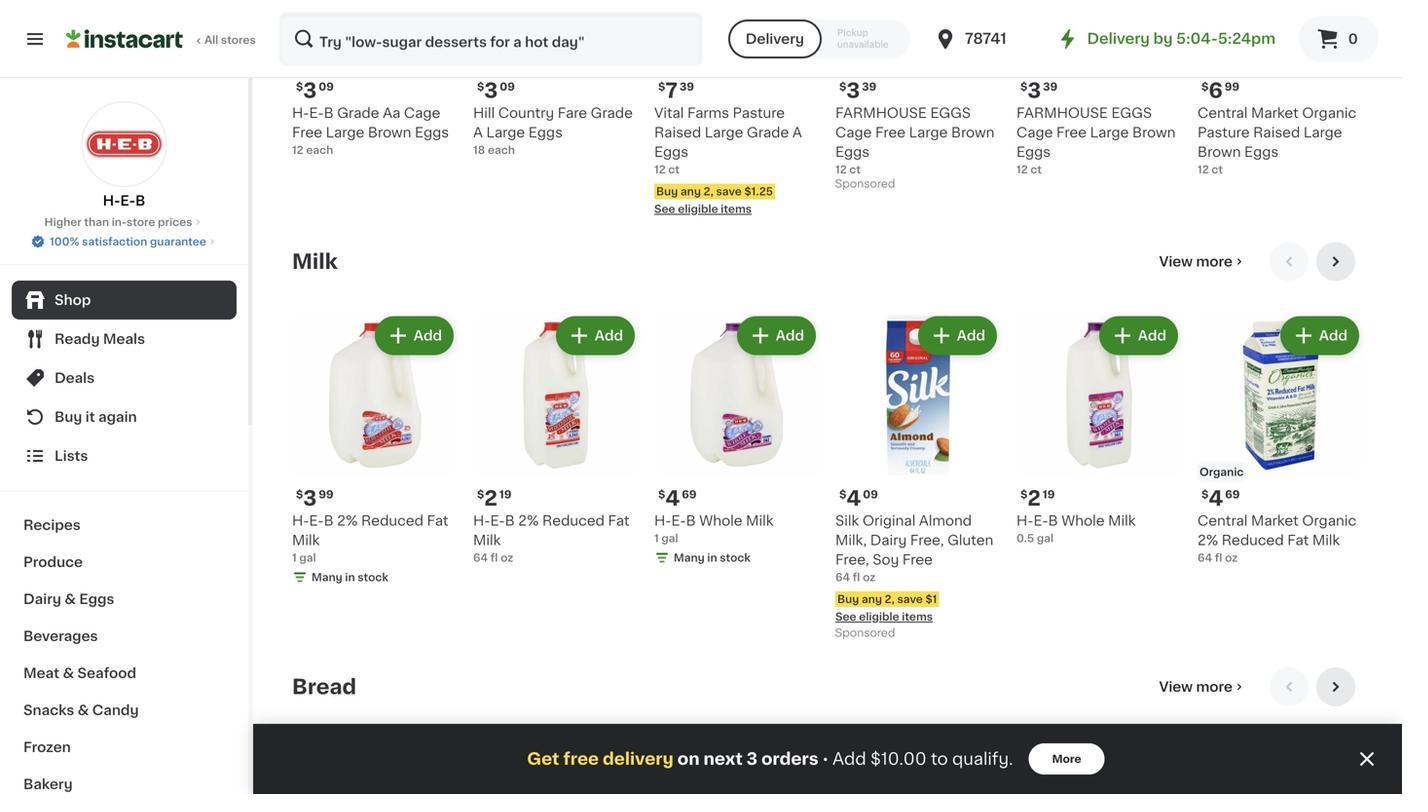 Task type: vqa. For each thing, say whether or not it's contained in the screenshot.
★★★★★
no



Task type: locate. For each thing, give the bounding box(es) containing it.
1 more from the top
[[1197, 255, 1233, 268]]

1 vertical spatial market
[[1252, 514, 1299, 527]]

e- for h-e-b 2% reduced fat milk 1 gal
[[309, 514, 324, 527]]

2 horizontal spatial 2%
[[1198, 533, 1219, 547]]

dairy down produce
[[23, 592, 61, 606]]

many for 3
[[312, 572, 343, 582]]

1 ct from the left
[[669, 164, 680, 175]]

$ 3 09 up h-e-b grade aa cage free large brown eggs 12 each
[[296, 80, 334, 101]]

whole for h-e-b whole milk 1 gal
[[700, 514, 743, 527]]

0 horizontal spatial each
[[306, 144, 333, 155]]

0 horizontal spatial any
[[681, 186, 701, 197]]

0 vertical spatial 1
[[655, 533, 659, 543]]

1 vertical spatial many in stock
[[312, 572, 389, 582]]

2%
[[337, 514, 358, 527], [519, 514, 539, 527], [1198, 533, 1219, 547]]

fat inside h-e-b 2% reduced fat milk 64 fl oz
[[608, 514, 630, 527]]

milk inside h-e-b 2% reduced fat milk 1 gal
[[292, 533, 320, 547]]

1 sponsored badge image from the top
[[836, 179, 895, 190]]

pasture down the $ 6 99
[[1198, 126, 1251, 139]]

central inside central market organic 2% reduced fat milk 64 fl oz
[[1198, 514, 1248, 527]]

1 39 from the left
[[680, 81, 695, 92]]

1 horizontal spatial a
[[793, 126, 803, 139]]

0 vertical spatial eligible
[[678, 203, 719, 214]]

2 horizontal spatial oz
[[1226, 552, 1239, 563]]

18
[[474, 144, 486, 155]]

$1.25
[[745, 186, 774, 197]]

many in stock down h-e-b 2% reduced fat milk 1 gal
[[312, 572, 389, 582]]

pasture inside "central market organic pasture raised large brown eggs 12 ct"
[[1198, 126, 1251, 139]]

service type group
[[729, 19, 911, 58]]

reduced inside central market organic 2% reduced fat milk 64 fl oz
[[1223, 533, 1285, 547]]

fare
[[558, 106, 588, 120]]

99 right the 6
[[1225, 81, 1240, 92]]

than
[[84, 217, 109, 227]]

1 farmhouse eggs cage free large brown eggs 12 ct from the left
[[836, 106, 995, 175]]

3 right next
[[747, 751, 758, 767]]

b for h-e-b
[[135, 194, 146, 208]]

deals
[[55, 371, 95, 385]]

1 view from the top
[[1160, 255, 1194, 268]]

$ inside the $ 3 99
[[296, 489, 303, 500]]

0 horizontal spatial 2
[[485, 488, 498, 508]]

buy any 2, save $1.25 see eligible items
[[655, 186, 774, 214]]

$ up the silk
[[840, 489, 847, 500]]

$ 7 39
[[659, 80, 695, 101]]

central for 4
[[1198, 514, 1248, 527]]

e- for h-e-b
[[120, 194, 135, 208]]

1 horizontal spatial 2%
[[519, 514, 539, 527]]

& for snacks
[[78, 703, 89, 717]]

b for h-e-b whole milk 1 gal
[[686, 514, 696, 527]]

0 vertical spatial 2,
[[704, 186, 714, 197]]

a down service type group
[[793, 126, 803, 139]]

recipes link
[[12, 507, 237, 544]]

any down vital farms pasture raised large grade a eggs 12 ct
[[681, 186, 701, 197]]

h-
[[292, 106, 309, 120], [103, 194, 120, 208], [292, 514, 309, 527], [474, 514, 491, 527], [655, 514, 672, 527], [1017, 514, 1034, 527]]

oz inside h-e-b 2% reduced fat milk 64 fl oz
[[501, 552, 514, 563]]

$ 3 09 for h-
[[296, 80, 334, 101]]

1 19 from the left
[[500, 489, 512, 500]]

09 up h-e-b grade aa cage free large brown eggs 12 each
[[319, 81, 334, 92]]

4 for central market organic 2% reduced fat milk
[[1209, 488, 1224, 508]]

0 vertical spatial any
[[681, 186, 701, 197]]

69 for central market organic 2% reduced fat milk
[[1226, 489, 1241, 500]]

1 horizontal spatial fl
[[853, 572, 861, 582]]

raised inside vital farms pasture raised large grade a eggs 12 ct
[[655, 126, 702, 139]]

1 $ 3 09 from the left
[[296, 80, 334, 101]]

b inside h-e-b 2% reduced fat milk 64 fl oz
[[505, 514, 515, 527]]

2 horizontal spatial 09
[[863, 489, 879, 500]]

buy inside the buy any 2, save $1.25 see eligible items
[[657, 186, 678, 197]]

large inside h-e-b grade aa cage free large brown eggs 12 each
[[326, 126, 365, 139]]

0 horizontal spatial raised
[[655, 126, 702, 139]]

1 horizontal spatial raised
[[1254, 126, 1301, 139]]

any inside the buy any 2, save $1.25 see eligible items
[[681, 186, 701, 197]]

delivery inside delivery button
[[746, 32, 805, 46]]

2, for 7
[[704, 186, 714, 197]]

0 horizontal spatial many
[[312, 572, 343, 582]]

milk inside h-e-b 2% reduced fat milk 64 fl oz
[[474, 533, 501, 547]]

1 whole from the left
[[700, 514, 743, 527]]

1 farmhouse from the left
[[836, 106, 927, 120]]

$1
[[926, 594, 938, 604]]

b inside h-e-b whole milk 1 gal
[[686, 514, 696, 527]]

raised inside "central market organic pasture raised large brown eggs 12 ct"
[[1254, 126, 1301, 139]]

whole inside h-e-b whole milk 0.5 gal
[[1062, 514, 1105, 527]]

39 down service type group
[[862, 81, 877, 92]]

$ 4 69
[[659, 488, 697, 508], [1202, 488, 1241, 508]]

central inside "central market organic pasture raised large brown eggs 12 ct"
[[1198, 106, 1248, 120]]

09 for country
[[500, 81, 515, 92]]

99 inside the $ 3 99
[[319, 489, 334, 500]]

0 vertical spatial dairy
[[871, 533, 907, 547]]

$ up h-e-b grade aa cage free large brown eggs 12 each
[[296, 81, 303, 92]]

2% inside central market organic 2% reduced fat milk 64 fl oz
[[1198, 533, 1219, 547]]

save inside buy any 2, save $1 see eligible items
[[898, 594, 923, 604]]

1 horizontal spatial many
[[674, 552, 705, 563]]

99 for 6
[[1225, 81, 1240, 92]]

$ inside $ 7 39
[[659, 81, 666, 92]]

09 up the original
[[863, 489, 879, 500]]

$ 3 09 up hill
[[477, 80, 515, 101]]

2% inside h-e-b 2% reduced fat milk 1 gal
[[337, 514, 358, 527]]

save for 4
[[898, 594, 923, 604]]

2 item carousel region from the top
[[292, 667, 1364, 794]]

1 a from the left
[[474, 126, 483, 139]]

6 large from the left
[[1304, 126, 1343, 139]]

69 up h-e-b whole milk 1 gal
[[682, 489, 697, 500]]

sponsored badge image
[[836, 179, 895, 190], [836, 628, 895, 639]]

b inside h-e-b grade aa cage free large brown eggs 12 each
[[324, 106, 334, 120]]

whole
[[700, 514, 743, 527], [1062, 514, 1105, 527]]

19 for 2%
[[500, 489, 512, 500]]

4 up the silk
[[847, 488, 862, 508]]

a up 18
[[474, 126, 483, 139]]

item carousel region
[[292, 242, 1364, 652], [292, 667, 1364, 794]]

0 horizontal spatial free,
[[836, 553, 870, 566]]

2 for h-e-b 2% reduced fat milk
[[485, 488, 498, 508]]

brown
[[368, 126, 412, 139], [952, 126, 995, 139], [1133, 126, 1176, 139], [1198, 145, 1242, 159]]

reduced inside h-e-b 2% reduced fat milk 64 fl oz
[[543, 514, 605, 527]]

2 $ 3 39 from the left
[[1021, 80, 1058, 101]]

h-e-b whole milk 0.5 gal
[[1017, 514, 1137, 543]]

b inside h-e-b whole milk 0.5 gal
[[1049, 514, 1059, 527]]

0 horizontal spatial a
[[474, 126, 483, 139]]

$ up h-e-b 2% reduced fat milk 1 gal
[[296, 489, 303, 500]]

pasture right farms
[[733, 106, 785, 120]]

market inside central market organic 2% reduced fat milk 64 fl oz
[[1252, 514, 1299, 527]]

brown down aa
[[368, 126, 412, 139]]

b for h-e-b 2% reduced fat milk 1 gal
[[324, 514, 334, 527]]

$ up central market organic 2% reduced fat milk 64 fl oz
[[1202, 489, 1209, 500]]

2 2 from the left
[[1028, 488, 1041, 508]]

farmhouse eggs cage free large brown eggs 12 ct
[[836, 106, 995, 175], [1017, 106, 1176, 175]]

2 69 from the left
[[1226, 489, 1241, 500]]

farmhouse
[[836, 106, 927, 120], [1017, 106, 1109, 120]]

0 horizontal spatial many in stock
[[312, 572, 389, 582]]

1 horizontal spatial see
[[836, 611, 857, 622]]

1 69 from the left
[[682, 489, 697, 500]]

99 for 3
[[319, 489, 334, 500]]

09 up "country"
[[500, 81, 515, 92]]

1 horizontal spatial farmhouse
[[1017, 106, 1109, 120]]

buy left it
[[55, 410, 82, 424]]

in down h-e-b 2% reduced fat milk 1 gal
[[345, 572, 355, 582]]

2 market from the top
[[1252, 514, 1299, 527]]

1 horizontal spatial oz
[[863, 572, 876, 582]]

eligible inside the buy any 2, save $1.25 see eligible items
[[678, 203, 719, 214]]

2 central from the top
[[1198, 514, 1248, 527]]

2, inside the buy any 2, save $1.25 see eligible items
[[704, 186, 714, 197]]

2 each from the left
[[488, 144, 515, 155]]

99
[[1225, 81, 1240, 92], [319, 489, 334, 500]]

1 horizontal spatial farmhouse eggs cage free large brown eggs 12 ct
[[1017, 106, 1176, 175]]

0 horizontal spatial reduced
[[362, 514, 424, 527]]

buy inside buy any 2, save $1 see eligible items
[[838, 594, 860, 604]]

$10.00
[[871, 751, 927, 767]]

next
[[704, 751, 743, 767]]

0 vertical spatial many in stock
[[674, 552, 751, 563]]

$ 3 39 down service type group
[[840, 80, 877, 101]]

stock down h-e-b whole milk 1 gal
[[720, 552, 751, 563]]

eligible for 4
[[860, 611, 900, 622]]

0 horizontal spatial cage
[[404, 106, 441, 120]]

0 horizontal spatial 2%
[[337, 514, 358, 527]]

0 vertical spatial see
[[655, 203, 676, 214]]

satisfaction
[[82, 236, 147, 247]]

0 vertical spatial view more
[[1160, 255, 1233, 268]]

0 horizontal spatial items
[[721, 203, 752, 214]]

free inside 'silk original almond milk, dairy free, gluten free, soy free 64 fl oz'
[[903, 553, 933, 566]]

4 for silk original almond milk, dairy free, gluten free, soy free
[[847, 488, 862, 508]]

view more
[[1160, 255, 1233, 268], [1160, 680, 1233, 694]]

h-e-b grade aa cage free large brown eggs 12 each
[[292, 106, 449, 155]]

product group
[[655, 0, 820, 217], [836, 0, 1002, 195], [292, 312, 458, 589], [474, 312, 639, 565], [655, 312, 820, 569], [836, 312, 1002, 644], [1017, 312, 1183, 546], [1198, 312, 1364, 565], [474, 737, 639, 794], [655, 737, 820, 794], [836, 737, 1002, 794], [1017, 737, 1183, 794], [1198, 737, 1364, 794]]

69 up central market organic 2% reduced fat milk 64 fl oz
[[1226, 489, 1241, 500]]

0 horizontal spatial save
[[717, 186, 742, 197]]

a inside vital farms pasture raised large grade a eggs 12 ct
[[793, 126, 803, 139]]

fat for 2
[[608, 514, 630, 527]]

see inside buy any 2, save $1 see eligible items
[[836, 611, 857, 622]]

seafood
[[77, 666, 136, 680]]

39 right 7 at the left of page
[[680, 81, 695, 92]]

1 vertical spatial pasture
[[1198, 126, 1251, 139]]

stock down h-e-b 2% reduced fat milk 1 gal
[[358, 572, 389, 582]]

2, inside buy any 2, save $1 see eligible items
[[885, 594, 895, 604]]

e- inside h-e-b 2% reduced fat milk 1 gal
[[309, 514, 324, 527]]

•
[[823, 751, 829, 767]]

2 vertical spatial organic
[[1303, 514, 1357, 527]]

$ up "vital"
[[659, 81, 666, 92]]

snacks
[[23, 703, 74, 717]]

buy
[[657, 186, 678, 197], [55, 410, 82, 424], [838, 594, 860, 604]]

buy any 2, save $1 see eligible items
[[836, 594, 938, 622]]

many in stock for 3
[[312, 572, 389, 582]]

100% satisfaction guarantee button
[[30, 230, 218, 249]]

$ 2 19 for h-e-b whole milk
[[1021, 488, 1056, 508]]

h- inside h-e-b 2% reduced fat milk 1 gal
[[292, 514, 309, 527]]

64 inside central market organic 2% reduced fat milk 64 fl oz
[[1198, 552, 1213, 563]]

1 vertical spatial &
[[63, 666, 74, 680]]

$ up hill
[[477, 81, 485, 92]]

any
[[681, 186, 701, 197], [862, 594, 883, 604]]

$ 2 19 for h-e-b 2% reduced fat milk
[[477, 488, 512, 508]]

1 horizontal spatial many in stock
[[674, 552, 751, 563]]

eligible down vital farms pasture raised large grade a eggs 12 ct
[[678, 203, 719, 214]]

market
[[1252, 106, 1299, 120], [1252, 514, 1299, 527]]

2 raised from the left
[[1254, 126, 1301, 139]]

gal for h-e-b whole milk 1 gal
[[662, 533, 679, 543]]

19 up h-e-b whole milk 0.5 gal
[[1043, 489, 1056, 500]]

fat inside central market organic 2% reduced fat milk 64 fl oz
[[1288, 533, 1310, 547]]

1 vertical spatial dairy
[[23, 592, 61, 606]]

2 eggs from the left
[[1112, 106, 1153, 120]]

oz for 2
[[501, 552, 514, 563]]

0 vertical spatial central
[[1198, 106, 1248, 120]]

1 view more from the top
[[1160, 255, 1233, 268]]

$ 2 19 up h-e-b 2% reduced fat milk 64 fl oz at the bottom of page
[[477, 488, 512, 508]]

buy down milk,
[[838, 594, 860, 604]]

1 horizontal spatial $ 3 09
[[477, 80, 515, 101]]

many down h-e-b whole milk 1 gal
[[674, 552, 705, 563]]

1 vertical spatial sponsored badge image
[[836, 628, 895, 639]]

delivery button
[[729, 19, 822, 58]]

b inside h-e-b 2% reduced fat milk 1 gal
[[324, 514, 334, 527]]

3 ct from the left
[[1031, 164, 1042, 175]]

items inside buy any 2, save $1 see eligible items
[[902, 611, 933, 622]]

2 a from the left
[[793, 126, 803, 139]]

whole inside h-e-b whole milk 1 gal
[[700, 514, 743, 527]]

$ 4 69 up h-e-b whole milk 1 gal
[[659, 488, 697, 508]]

all
[[205, 35, 218, 45]]

lists
[[55, 449, 88, 463]]

fl inside central market organic 2% reduced fat milk 64 fl oz
[[1216, 552, 1223, 563]]

h-e-b 2% reduced fat milk 1 gal
[[292, 514, 449, 563]]

None search field
[[279, 12, 703, 66]]

dairy
[[871, 533, 907, 547], [23, 592, 61, 606]]

e- for h-e-b whole milk 1 gal
[[672, 514, 686, 527]]

instacart logo image
[[66, 27, 183, 51]]

1 horizontal spatial $ 2 19
[[1021, 488, 1056, 508]]

2 view more from the top
[[1160, 680, 1233, 694]]

$ 3 39 down 78741 popup button
[[1021, 80, 1058, 101]]

$
[[296, 81, 303, 92], [477, 81, 485, 92], [659, 81, 666, 92], [840, 81, 847, 92], [1021, 81, 1028, 92], [1202, 81, 1209, 92], [296, 489, 303, 500], [477, 489, 485, 500], [659, 489, 666, 500], [840, 489, 847, 500], [1021, 489, 1028, 500], [1202, 489, 1209, 500]]

fl inside h-e-b 2% reduced fat milk 64 fl oz
[[491, 552, 498, 563]]

h- inside h-e-b 2% reduced fat milk 64 fl oz
[[474, 514, 491, 527]]

many down h-e-b 2% reduced fat milk 1 gal
[[312, 572, 343, 582]]

organic for 4
[[1303, 514, 1357, 527]]

delivery inside delivery by 5:04-5:24pm link
[[1088, 32, 1151, 46]]

each
[[306, 144, 333, 155], [488, 144, 515, 155]]

e- inside h-e-b link
[[120, 194, 135, 208]]

0 horizontal spatial farmhouse eggs cage free large brown eggs 12 ct
[[836, 106, 995, 175]]

0 horizontal spatial 2,
[[704, 186, 714, 197]]

3 up h-e-b 2% reduced fat milk 1 gal
[[303, 488, 317, 508]]

0 horizontal spatial 64
[[474, 552, 488, 563]]

h-e-b logo image
[[81, 101, 167, 187]]

1 horizontal spatial buy
[[657, 186, 678, 197]]

0 horizontal spatial pasture
[[733, 106, 785, 120]]

2, down soy
[[885, 594, 895, 604]]

2 horizontal spatial buy
[[838, 594, 860, 604]]

2 up h-e-b 2% reduced fat milk 64 fl oz at the bottom of page
[[485, 488, 498, 508]]

brown inside h-e-b grade aa cage free large brown eggs 12 each
[[368, 126, 412, 139]]

brown down 78741 on the right of the page
[[952, 126, 995, 139]]

1 horizontal spatial 09
[[500, 81, 515, 92]]

4 large from the left
[[910, 126, 948, 139]]

brown down the $ 6 99
[[1198, 145, 1242, 159]]

large inside vital farms pasture raised large grade a eggs 12 ct
[[705, 126, 744, 139]]

0 vertical spatial in
[[708, 552, 718, 563]]

7
[[666, 80, 678, 101]]

delivery for delivery by 5:04-5:24pm
[[1088, 32, 1151, 46]]

items for 7
[[721, 203, 752, 214]]

free, down "almond"
[[911, 533, 945, 547]]

1 vertical spatial more
[[1197, 680, 1233, 694]]

any inside buy any 2, save $1 see eligible items
[[862, 594, 883, 604]]

eggs down 78741 on the right of the page
[[931, 106, 972, 120]]

e- inside h-e-b grade aa cage free large brown eggs 12 each
[[309, 106, 324, 120]]

69 for h-e-b whole milk
[[682, 489, 697, 500]]

1 horizontal spatial grade
[[591, 106, 633, 120]]

h- inside h-e-b whole milk 0.5 gal
[[1017, 514, 1034, 527]]

1 horizontal spatial any
[[862, 594, 883, 604]]

free,
[[911, 533, 945, 547], [836, 553, 870, 566]]

view
[[1160, 255, 1194, 268], [1160, 680, 1194, 694]]

stock
[[720, 552, 751, 563], [358, 572, 389, 582]]

eggs down delivery by 5:04-5:24pm link
[[1112, 106, 1153, 120]]

0 vertical spatial buy
[[657, 186, 678, 197]]

39
[[680, 81, 695, 92], [862, 81, 877, 92], [1044, 81, 1058, 92]]

organic inside central market organic 2% reduced fat milk 64 fl oz
[[1303, 514, 1357, 527]]

0 vertical spatial save
[[717, 186, 742, 197]]

eligible down soy
[[860, 611, 900, 622]]

$ 4 69 for h-e-b whole milk
[[659, 488, 697, 508]]

3 down service type group
[[847, 80, 861, 101]]

3 large from the left
[[705, 126, 744, 139]]

grade up $1.25
[[747, 126, 789, 139]]

gal inside h-e-b whole milk 1 gal
[[662, 533, 679, 543]]

free, down milk,
[[836, 553, 870, 566]]

1 vertical spatial view more
[[1160, 680, 1233, 694]]

$ 6 99
[[1202, 80, 1240, 101]]

in down h-e-b whole milk 1 gal
[[708, 552, 718, 563]]

1 view more button from the top
[[1152, 242, 1255, 281]]

2 $ 2 19 from the left
[[1021, 488, 1056, 508]]

oz
[[501, 552, 514, 563], [1226, 552, 1239, 563], [863, 572, 876, 582]]

3 39 from the left
[[1044, 81, 1058, 92]]

1 $ 4 69 from the left
[[659, 488, 697, 508]]

0 vertical spatial stock
[[720, 552, 751, 563]]

1 large from the left
[[326, 126, 365, 139]]

meat & seafood
[[23, 666, 136, 680]]

12 inside "central market organic pasture raised large brown eggs 12 ct"
[[1198, 164, 1210, 175]]

h- for h-e-b whole milk 0.5 gal
[[1017, 514, 1034, 527]]

higher
[[44, 217, 82, 227]]

3 up hill
[[485, 80, 498, 101]]

again
[[98, 410, 137, 424]]

1 vertical spatial 2,
[[885, 594, 895, 604]]

grade left aa
[[337, 106, 380, 120]]

2% for 4
[[1198, 533, 1219, 547]]

2 4 from the left
[[847, 488, 862, 508]]

$ 4 69 up central market organic 2% reduced fat milk 64 fl oz
[[1202, 488, 1241, 508]]

2 19 from the left
[[1043, 489, 1056, 500]]

0 horizontal spatial 99
[[319, 489, 334, 500]]

fat inside h-e-b 2% reduced fat milk 1 gal
[[427, 514, 449, 527]]

see down milk,
[[836, 611, 857, 622]]

market for 6
[[1252, 106, 1299, 120]]

grade right fare
[[591, 106, 633, 120]]

& up beverages
[[65, 592, 76, 606]]

gal inside h-e-b whole milk 0.5 gal
[[1037, 533, 1054, 543]]

grade inside h-e-b grade aa cage free large brown eggs 12 each
[[337, 106, 380, 120]]

2 view from the top
[[1160, 680, 1194, 694]]

higher than in-store prices
[[44, 217, 192, 227]]

4 up h-e-b whole milk 1 gal
[[666, 488, 680, 508]]

items
[[721, 203, 752, 214], [902, 611, 933, 622]]

2 up 0.5 at right
[[1028, 488, 1041, 508]]

1 vertical spatial save
[[898, 594, 923, 604]]

e- for h-e-b whole milk 0.5 gal
[[1034, 514, 1049, 527]]

raised
[[655, 126, 702, 139], [1254, 126, 1301, 139]]

1 horizontal spatial dairy
[[871, 533, 907, 547]]

& left candy
[[78, 703, 89, 717]]

2, for 4
[[885, 594, 895, 604]]

h- for h-e-b 2% reduced fat milk 64 fl oz
[[474, 514, 491, 527]]

e- inside h-e-b whole milk 0.5 gal
[[1034, 514, 1049, 527]]

more for bread
[[1197, 680, 1233, 694]]

h- inside h-e-b whole milk 1 gal
[[655, 514, 672, 527]]

1 inside h-e-b 2% reduced fat milk 1 gal
[[292, 552, 297, 563]]

$ up h-e-b 2% reduced fat milk 64 fl oz at the bottom of page
[[477, 489, 485, 500]]

64
[[474, 552, 488, 563], [1198, 552, 1213, 563], [836, 572, 851, 582]]

1 raised from the left
[[655, 126, 702, 139]]

2% for 2
[[519, 514, 539, 527]]

save
[[717, 186, 742, 197], [898, 594, 923, 604]]

& right meat
[[63, 666, 74, 680]]

central
[[1198, 106, 1248, 120], [1198, 514, 1248, 527]]

see inside the buy any 2, save $1.25 see eligible items
[[655, 203, 676, 214]]

whole for h-e-b whole milk 0.5 gal
[[1062, 514, 1105, 527]]

99 up h-e-b 2% reduced fat milk 1 gal
[[319, 489, 334, 500]]

2 horizontal spatial grade
[[747, 126, 789, 139]]

many in stock for 4
[[674, 552, 751, 563]]

64 for 4
[[1198, 552, 1213, 563]]

1 horizontal spatial save
[[898, 594, 923, 604]]

& for meat
[[63, 666, 74, 680]]

gal for h-e-b whole milk 0.5 gal
[[1037, 533, 1054, 543]]

milk inside central market organic 2% reduced fat milk 64 fl oz
[[1313, 533, 1341, 547]]

items down $1
[[902, 611, 933, 622]]

$ 3 09
[[296, 80, 334, 101], [477, 80, 515, 101]]

19
[[500, 489, 512, 500], [1043, 489, 1056, 500]]

4 ct from the left
[[1212, 164, 1224, 175]]

19 up h-e-b 2% reduced fat milk 64 fl oz at the bottom of page
[[500, 489, 512, 500]]

buy down "vital"
[[657, 186, 678, 197]]

0 vertical spatial sponsored badge image
[[836, 179, 895, 190]]

2% inside h-e-b 2% reduced fat milk 64 fl oz
[[519, 514, 539, 527]]

2 whole from the left
[[1062, 514, 1105, 527]]

1 4 from the left
[[666, 488, 680, 508]]

eggs inside h-e-b grade aa cage free large brown eggs 12 each
[[415, 126, 449, 139]]

0 horizontal spatial $ 3 39
[[840, 80, 877, 101]]

milk inside h-e-b whole milk 0.5 gal
[[1109, 514, 1137, 527]]

2 $ 3 09 from the left
[[477, 80, 515, 101]]

buy for 7
[[657, 186, 678, 197]]

h-e-b
[[103, 194, 146, 208]]

oz inside central market organic 2% reduced fat milk 64 fl oz
[[1226, 552, 1239, 563]]

many
[[674, 552, 705, 563], [312, 572, 343, 582]]

2, left $1.25
[[704, 186, 714, 197]]

1 vertical spatial 1
[[292, 552, 297, 563]]

ready meals link
[[12, 320, 237, 359]]

1 each from the left
[[306, 144, 333, 155]]

64 inside 'silk original almond milk, dairy free, gluten free, soy free 64 fl oz'
[[836, 572, 851, 582]]

see for 7
[[655, 203, 676, 214]]

0 horizontal spatial gal
[[299, 552, 316, 563]]

grade inside hill country fare grade a large eggs 18 each
[[591, 106, 633, 120]]

2 view more button from the top
[[1152, 667, 1255, 706]]

2 large from the left
[[487, 126, 525, 139]]

0 vertical spatial items
[[721, 203, 752, 214]]

2 vertical spatial &
[[78, 703, 89, 717]]

0 vertical spatial organic
[[1303, 106, 1357, 120]]

4 up central market organic 2% reduced fat milk 64 fl oz
[[1209, 488, 1224, 508]]

0 horizontal spatial stock
[[358, 572, 389, 582]]

1 central from the top
[[1198, 106, 1248, 120]]

save left $1.25
[[717, 186, 742, 197]]

1 horizontal spatial 2
[[1028, 488, 1041, 508]]

save left $1
[[898, 594, 923, 604]]

bakery
[[23, 777, 73, 791]]

1 2 from the left
[[485, 488, 498, 508]]

2 vertical spatial buy
[[838, 594, 860, 604]]

0 horizontal spatial 4
[[666, 488, 680, 508]]

64 inside h-e-b 2% reduced fat milk 64 fl oz
[[474, 552, 488, 563]]

$ down 5:04-
[[1202, 81, 1209, 92]]

prices
[[158, 217, 192, 227]]

0 vertical spatial view
[[1160, 255, 1194, 268]]

1 item carousel region from the top
[[292, 242, 1364, 652]]

1 horizontal spatial fat
[[608, 514, 630, 527]]

items down $1.25
[[721, 203, 752, 214]]

see down vital farms pasture raised large grade a eggs 12 ct
[[655, 203, 676, 214]]

in for 4
[[708, 552, 718, 563]]

market for 4
[[1252, 514, 1299, 527]]

1 vertical spatial view
[[1160, 680, 1194, 694]]

large inside "central market organic pasture raised large brown eggs 12 ct"
[[1304, 126, 1343, 139]]

1 vertical spatial any
[[862, 594, 883, 604]]

1 horizontal spatial 39
[[862, 81, 877, 92]]

0 horizontal spatial delivery
[[746, 32, 805, 46]]

1 horizontal spatial 69
[[1226, 489, 1241, 500]]

dairy down the original
[[871, 533, 907, 547]]

1 horizontal spatial in
[[708, 552, 718, 563]]

64 for 2
[[474, 552, 488, 563]]

e- inside h-e-b whole milk 1 gal
[[672, 514, 686, 527]]

market inside "central market organic pasture raised large brown eggs 12 ct"
[[1252, 106, 1299, 120]]

h- inside h-e-b grade aa cage free large brown eggs 12 each
[[292, 106, 309, 120]]

69
[[682, 489, 697, 500], [1226, 489, 1241, 500]]

beverages
[[23, 629, 98, 643]]

grade for fare
[[591, 106, 633, 120]]

$ 2 19 up 0.5 at right
[[1021, 488, 1056, 508]]

many in stock down h-e-b whole milk 1 gal
[[674, 552, 751, 563]]

0 horizontal spatial farmhouse
[[836, 106, 927, 120]]

1 horizontal spatial reduced
[[543, 514, 605, 527]]

eggs inside hill country fare grade a large eggs 18 each
[[529, 126, 563, 139]]

3 down 78741 popup button
[[1028, 80, 1042, 101]]

1 horizontal spatial eggs
[[1112, 106, 1153, 120]]

any down soy
[[862, 594, 883, 604]]

1 $ 2 19 from the left
[[477, 488, 512, 508]]

0 horizontal spatial $ 4 69
[[659, 488, 697, 508]]

$ 3 09 for hill
[[477, 80, 515, 101]]

1 market from the top
[[1252, 106, 1299, 120]]

1 horizontal spatial delivery
[[1088, 32, 1151, 46]]

eligible inside buy any 2, save $1 see eligible items
[[860, 611, 900, 622]]

99 inside the $ 6 99
[[1225, 81, 1240, 92]]

b for h-e-b 2% reduced fat milk 64 fl oz
[[505, 514, 515, 527]]

save inside the buy any 2, save $1.25 see eligible items
[[717, 186, 742, 197]]

delivery
[[1088, 32, 1151, 46], [746, 32, 805, 46]]

0 vertical spatial pasture
[[733, 106, 785, 120]]

39 down 78741 popup button
[[1044, 81, 1058, 92]]

0 horizontal spatial 1
[[292, 552, 297, 563]]

2 $ 4 69 from the left
[[1202, 488, 1241, 508]]

0 vertical spatial view more button
[[1152, 242, 1255, 281]]

2 more from the top
[[1197, 680, 1233, 694]]

1 vertical spatial eligible
[[860, 611, 900, 622]]

0 horizontal spatial eligible
[[678, 203, 719, 214]]

see for 4
[[836, 611, 857, 622]]

see
[[655, 203, 676, 214], [836, 611, 857, 622]]

0 horizontal spatial fl
[[491, 552, 498, 563]]

1 vertical spatial view more button
[[1152, 667, 1255, 706]]

b
[[324, 106, 334, 120], [135, 194, 146, 208], [324, 514, 334, 527], [505, 514, 515, 527], [686, 514, 696, 527], [1049, 514, 1059, 527]]

3 4 from the left
[[1209, 488, 1224, 508]]

organic inside "central market organic pasture raised large brown eggs 12 ct"
[[1303, 106, 1357, 120]]

0 horizontal spatial $ 2 19
[[477, 488, 512, 508]]



Task type: describe. For each thing, give the bounding box(es) containing it.
stores
[[221, 35, 256, 45]]

0 horizontal spatial dairy
[[23, 592, 61, 606]]

brown down by
[[1133, 126, 1176, 139]]

h-e-b link
[[81, 101, 167, 210]]

original
[[863, 514, 916, 527]]

add inside treatment tracker modal dialog
[[833, 751, 867, 767]]

store
[[127, 217, 155, 227]]

h-e-b whole milk 1 gal
[[655, 514, 774, 543]]

78741 button
[[934, 12, 1051, 66]]

any for 7
[[681, 186, 701, 197]]

5 large from the left
[[1091, 126, 1130, 139]]

6
[[1209, 80, 1223, 101]]

& for dairy
[[65, 592, 76, 606]]

get
[[527, 751, 560, 767]]

organic for 6
[[1303, 106, 1357, 120]]

delivery
[[603, 751, 674, 767]]

deals link
[[12, 359, 237, 398]]

ct inside vital farms pasture raised large grade a eggs 12 ct
[[669, 164, 680, 175]]

view more for milk
[[1160, 255, 1233, 268]]

0.5
[[1017, 533, 1035, 543]]

$ 4 09
[[840, 488, 879, 508]]

1 vertical spatial organic
[[1200, 467, 1245, 477]]

by
[[1154, 32, 1174, 46]]

a inside hill country fare grade a large eggs 18 each
[[474, 126, 483, 139]]

item carousel region containing milk
[[292, 242, 1364, 652]]

19 for whole
[[1043, 489, 1056, 500]]

12 inside h-e-b grade aa cage free large brown eggs 12 each
[[292, 144, 304, 155]]

$ down service type group
[[840, 81, 847, 92]]

free inside h-e-b grade aa cage free large brown eggs 12 each
[[292, 126, 323, 139]]

2 sponsored badge image from the top
[[836, 628, 895, 639]]

2 farmhouse eggs cage free large brown eggs 12 ct from the left
[[1017, 106, 1176, 175]]

hill country fare grade a large eggs 18 each
[[474, 106, 633, 155]]

12 inside vital farms pasture raised large grade a eggs 12 ct
[[655, 164, 666, 175]]

large inside hill country fare grade a large eggs 18 each
[[487, 126, 525, 139]]

buy for 4
[[838, 594, 860, 604]]

each inside hill country fare grade a large eggs 18 each
[[488, 144, 515, 155]]

milk,
[[836, 533, 867, 547]]

frozen link
[[12, 729, 237, 766]]

100% satisfaction guarantee
[[50, 236, 206, 247]]

bakery link
[[12, 766, 237, 794]]

all stores link
[[66, 12, 257, 66]]

central for 6
[[1198, 106, 1248, 120]]

ready meals
[[55, 332, 145, 346]]

in-
[[112, 217, 127, 227]]

country
[[499, 106, 555, 120]]

2 farmhouse from the left
[[1017, 106, 1109, 120]]

$ down 78741 popup button
[[1021, 81, 1028, 92]]

grade for b
[[337, 106, 380, 120]]

produce
[[23, 555, 83, 569]]

pasture inside vital farms pasture raised large grade a eggs 12 ct
[[733, 106, 785, 120]]

reduced for 2
[[543, 514, 605, 527]]

delivery for delivery
[[746, 32, 805, 46]]

buy it again
[[55, 410, 137, 424]]

0
[[1349, 32, 1359, 46]]

central market organic pasture raised large brown eggs 12 ct
[[1198, 106, 1357, 175]]

each inside h-e-b grade aa cage free large brown eggs 12 each
[[306, 144, 333, 155]]

100%
[[50, 236, 79, 247]]

vital
[[655, 106, 684, 120]]

ready meals button
[[12, 320, 237, 359]]

eligible for 7
[[678, 203, 719, 214]]

more for milk
[[1197, 255, 1233, 268]]

farms
[[688, 106, 730, 120]]

oz inside 'silk original almond milk, dairy free, gluten free, soy free 64 fl oz'
[[863, 572, 876, 582]]

b for h-e-b grade aa cage free large brown eggs 12 each
[[324, 106, 334, 120]]

b for h-e-b whole milk 0.5 gal
[[1049, 514, 1059, 527]]

meat
[[23, 666, 59, 680]]

grade inside vital farms pasture raised large grade a eggs 12 ct
[[747, 126, 789, 139]]

treatment tracker modal dialog
[[253, 724, 1403, 794]]

eggs inside vital farms pasture raised large grade a eggs 12 ct
[[655, 145, 689, 159]]

$ up h-e-b whole milk 1 gal
[[659, 489, 666, 500]]

eggs inside "central market organic pasture raised large brown eggs 12 ct"
[[1245, 145, 1279, 159]]

snacks & candy link
[[12, 692, 237, 729]]

$ inside the $ 6 99
[[1202, 81, 1209, 92]]

any for 4
[[862, 594, 883, 604]]

gal inside h-e-b 2% reduced fat milk 1 gal
[[299, 552, 316, 563]]

$ up 0.5 at right
[[1021, 489, 1028, 500]]

1 $ 3 39 from the left
[[840, 80, 877, 101]]

silk
[[836, 514, 860, 527]]

bread
[[292, 676, 357, 697]]

gluten
[[948, 533, 994, 547]]

free
[[564, 751, 599, 767]]

aa
[[383, 106, 401, 120]]

silk original almond milk, dairy free, gluten free, soy free 64 fl oz
[[836, 514, 994, 582]]

cage inside h-e-b grade aa cage free large brown eggs 12 each
[[404, 106, 441, 120]]

stock for 4
[[720, 552, 751, 563]]

2 horizontal spatial cage
[[1017, 126, 1054, 139]]

h- for h-e-b grade aa cage free large brown eggs 12 each
[[292, 106, 309, 120]]

stock for 3
[[358, 572, 389, 582]]

more button
[[1029, 743, 1106, 775]]

fl for 4
[[1216, 552, 1223, 563]]

view more button for milk
[[1152, 242, 1255, 281]]

almond
[[920, 514, 972, 527]]

e- for h-e-b 2% reduced fat milk 64 fl oz
[[491, 514, 505, 527]]

1 vertical spatial buy
[[55, 410, 82, 424]]

qualify.
[[953, 751, 1014, 767]]

in for 3
[[345, 572, 355, 582]]

h- for h-e-b 2% reduced fat milk 1 gal
[[292, 514, 309, 527]]

meat & seafood link
[[12, 655, 237, 692]]

get free delivery on next 3 orders • add $10.00 to qualify.
[[527, 751, 1014, 767]]

buy it again link
[[12, 398, 237, 436]]

4 for h-e-b whole milk
[[666, 488, 680, 508]]

Search field
[[281, 14, 701, 64]]

2 for h-e-b whole milk
[[1028, 488, 1041, 508]]

e- for h-e-b grade aa cage free large brown eggs 12 each
[[309, 106, 324, 120]]

frozen
[[23, 740, 71, 754]]

fl inside 'silk original almond milk, dairy free, gluten free, soy free 64 fl oz'
[[853, 572, 861, 582]]

1 inside h-e-b whole milk 1 gal
[[655, 533, 659, 543]]

view for milk
[[1160, 255, 1194, 268]]

h- for h-e-b
[[103, 194, 120, 208]]

beverages link
[[12, 618, 237, 655]]

delivery by 5:04-5:24pm link
[[1057, 27, 1276, 51]]

meals
[[103, 332, 145, 346]]

oz for 4
[[1226, 552, 1239, 563]]

1 vertical spatial free,
[[836, 553, 870, 566]]

dairy inside 'silk original almond milk, dairy free, gluten free, soy free 64 fl oz'
[[871, 533, 907, 547]]

view for bread
[[1160, 680, 1194, 694]]

ready
[[55, 332, 100, 346]]

snacks & candy
[[23, 703, 139, 717]]

ct inside "central market organic pasture raised large brown eggs 12 ct"
[[1212, 164, 1224, 175]]

to
[[931, 751, 949, 767]]

5:04-
[[1177, 32, 1219, 46]]

save for 7
[[717, 186, 742, 197]]

h-e-b 2% reduced fat milk 64 fl oz
[[474, 514, 630, 563]]

dairy & eggs
[[23, 592, 114, 606]]

h- for h-e-b whole milk 1 gal
[[655, 514, 672, 527]]

vital farms pasture raised large grade a eggs 12 ct
[[655, 106, 803, 175]]

dairy & eggs link
[[12, 581, 237, 618]]

candy
[[92, 703, 139, 717]]

item carousel region containing bread
[[292, 667, 1364, 794]]

soy
[[873, 553, 900, 566]]

1 horizontal spatial cage
[[836, 126, 872, 139]]

1 horizontal spatial free,
[[911, 533, 945, 547]]

reduced for 4
[[1223, 533, 1285, 547]]

39 inside $ 7 39
[[680, 81, 695, 92]]

1 eggs from the left
[[931, 106, 972, 120]]

0 button
[[1300, 16, 1380, 62]]

$ inside $ 4 09
[[840, 489, 847, 500]]

09 for original
[[863, 489, 879, 500]]

$ 3 99
[[296, 488, 334, 508]]

3 inside treatment tracker modal dialog
[[747, 751, 758, 767]]

orders
[[762, 751, 819, 767]]

2 ct from the left
[[850, 164, 861, 175]]

view more button for bread
[[1152, 667, 1255, 706]]

milk inside h-e-b whole milk 1 gal
[[746, 514, 774, 527]]

fat for 4
[[1288, 533, 1310, 547]]

delivery by 5:04-5:24pm
[[1088, 32, 1276, 46]]

many for 4
[[674, 552, 705, 563]]

on
[[678, 751, 700, 767]]

higher than in-store prices link
[[44, 214, 204, 230]]

recipes
[[23, 518, 81, 532]]

central market organic 2% reduced fat milk 64 fl oz
[[1198, 514, 1357, 563]]

fl for 2
[[491, 552, 498, 563]]

$ 4 69 for central market organic 2% reduced fat milk
[[1202, 488, 1241, 508]]

reduced inside h-e-b 2% reduced fat milk 1 gal
[[362, 514, 424, 527]]

shop
[[55, 293, 91, 307]]

items for 4
[[902, 611, 933, 622]]

3 up h-e-b grade aa cage free large brown eggs 12 each
[[303, 80, 317, 101]]

78741
[[966, 32, 1007, 46]]

product group containing 7
[[655, 0, 820, 217]]

more
[[1053, 754, 1082, 764]]

produce link
[[12, 544, 237, 581]]

brown inside "central market organic pasture raised large brown eggs 12 ct"
[[1198, 145, 1242, 159]]

09 for e-
[[319, 81, 334, 92]]

2 39 from the left
[[862, 81, 877, 92]]

shop link
[[12, 281, 237, 320]]

all stores
[[205, 35, 256, 45]]

view more for bread
[[1160, 680, 1233, 694]]



